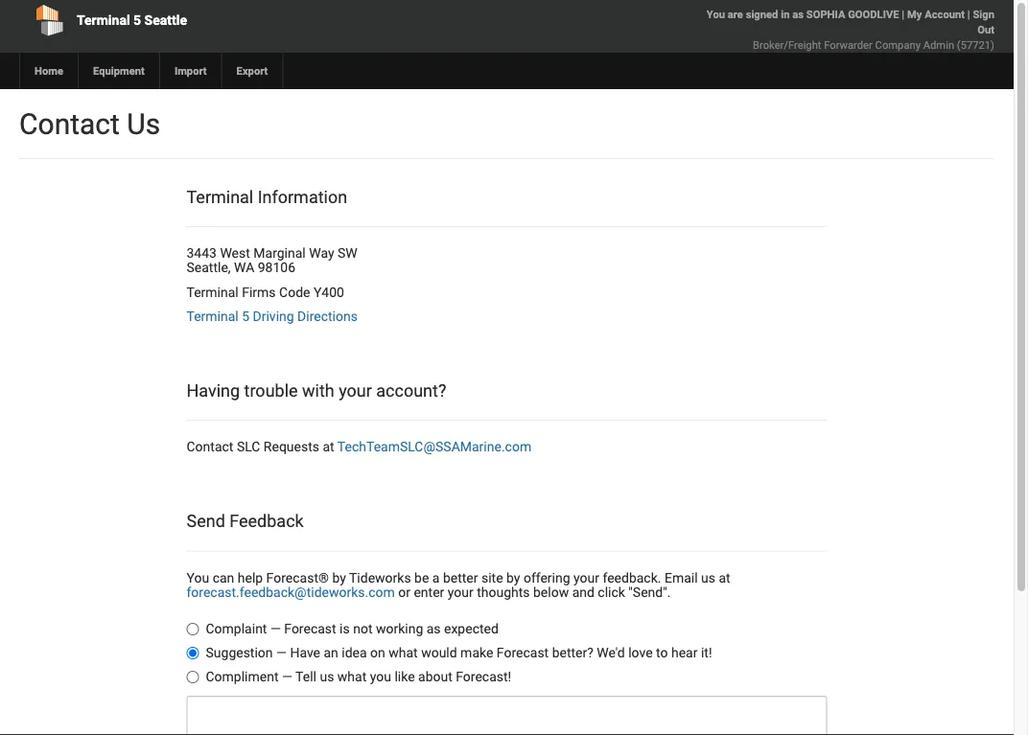 Task type: describe. For each thing, give the bounding box(es) containing it.
1 vertical spatial forecast
[[497, 645, 549, 661]]

like
[[395, 669, 415, 685]]

us inside you can help forecast® by tideworks be a better site by offering your feedback. email us at forecast.feedback@tideworks.com or enter your thoughts below and click "send".
[[701, 570, 716, 586]]

send
[[187, 512, 225, 532]]

contact for contact us
[[19, 107, 120, 141]]

broker/freight
[[753, 39, 822, 51]]

marginal
[[254, 245, 306, 261]]

out
[[978, 24, 995, 36]]

slc
[[237, 439, 260, 455]]

hear
[[671, 645, 698, 661]]

wa
[[234, 260, 254, 276]]

email
[[665, 570, 698, 586]]

terminal 5 driving directions link
[[187, 309, 358, 325]]

equipment link
[[78, 53, 159, 89]]

forecast.feedback@tideworks.com
[[187, 585, 395, 601]]

as inside you are signed in as sophia goodlive | my account | sign out broker/freight forwarder company admin (57721)
[[793, 8, 804, 21]]

1 | from the left
[[902, 8, 905, 21]]

having
[[187, 381, 240, 401]]

"send".
[[629, 585, 671, 601]]

goodlive
[[848, 8, 899, 21]]

not
[[353, 621, 373, 637]]

complaint — forecast is not working as expected
[[206, 621, 499, 637]]

can
[[213, 570, 234, 586]]

1 horizontal spatial your
[[448, 585, 474, 601]]

98106
[[258, 260, 295, 276]]

y400
[[314, 284, 344, 300]]

sw
[[338, 245, 358, 261]]

complaint
[[206, 621, 267, 637]]

and
[[572, 585, 595, 601]]

offering
[[524, 570, 570, 586]]

about
[[418, 669, 453, 685]]

better
[[443, 570, 478, 586]]

in
[[781, 8, 790, 21]]

having trouble with your account?
[[187, 381, 446, 401]]

suggestion — have an idea on what would make forecast better? we'd love to hear it!
[[206, 645, 712, 661]]

terminal information
[[187, 187, 347, 207]]

driving
[[253, 309, 294, 325]]

techteamslc@ssamarine.com link
[[337, 439, 532, 455]]

signed
[[746, 8, 778, 21]]

with
[[302, 381, 334, 401]]

it!
[[701, 645, 712, 661]]

forwarder
[[824, 39, 873, 51]]

code
[[279, 284, 310, 300]]

feedback
[[229, 512, 304, 532]]

love
[[628, 645, 653, 661]]

be
[[414, 570, 429, 586]]

home link
[[19, 53, 78, 89]]

trouble
[[244, 381, 298, 401]]

compliment
[[206, 669, 279, 685]]

— for tell
[[282, 669, 292, 685]]

contact for contact slc requests at techteamslc@ssamarine.com
[[187, 439, 233, 455]]

enter
[[414, 585, 444, 601]]

thoughts
[[477, 585, 530, 601]]

seattle
[[144, 12, 187, 28]]

requests
[[264, 439, 319, 455]]

1 horizontal spatial what
[[389, 645, 418, 661]]

— for have
[[276, 645, 287, 661]]

seattle,
[[187, 260, 231, 276]]

0 horizontal spatial forecast
[[284, 621, 336, 637]]

better?
[[552, 645, 594, 661]]

would
[[421, 645, 457, 661]]

1 vertical spatial as
[[427, 621, 441, 637]]

2 by from the left
[[506, 570, 520, 586]]

you
[[370, 669, 391, 685]]

directions
[[297, 309, 358, 325]]

you are signed in as sophia goodlive | my account | sign out broker/freight forwarder company admin (57721)
[[707, 8, 995, 51]]

admin
[[923, 39, 954, 51]]

idea
[[342, 645, 367, 661]]

home
[[35, 65, 63, 77]]

my
[[907, 8, 922, 21]]



Task type: vqa. For each thing, say whether or not it's contained in the screenshot.
Washington
no



Task type: locate. For each thing, give the bounding box(es) containing it.
0 horizontal spatial by
[[332, 570, 346, 586]]

0 vertical spatial you
[[707, 8, 725, 21]]

sophia
[[806, 8, 845, 21]]

to
[[656, 645, 668, 661]]

contact down "home"
[[19, 107, 120, 141]]

export link
[[221, 53, 282, 89]]

on
[[370, 645, 385, 661]]

site
[[481, 570, 503, 586]]

below
[[533, 585, 569, 601]]

2 horizontal spatial your
[[574, 570, 599, 586]]

terminal 5 seattle
[[77, 12, 187, 28]]

0 horizontal spatial your
[[339, 381, 372, 401]]

forecast right make
[[497, 645, 549, 661]]

contact us
[[19, 107, 160, 141]]

0 vertical spatial contact
[[19, 107, 120, 141]]

5 left seattle
[[133, 12, 141, 28]]

are
[[728, 8, 743, 21]]

your right below
[[574, 570, 599, 586]]

click
[[598, 585, 625, 601]]

what down 'idea'
[[337, 669, 367, 685]]

terminal inside terminal 5 seattle link
[[77, 12, 130, 28]]

at
[[323, 439, 334, 455], [719, 570, 731, 586]]

0 horizontal spatial at
[[323, 439, 334, 455]]

techteamslc@ssamarine.com
[[337, 439, 532, 455]]

5 down firms
[[242, 309, 249, 325]]

an
[[324, 645, 338, 661]]

1 horizontal spatial as
[[793, 8, 804, 21]]

1 horizontal spatial us
[[701, 570, 716, 586]]

(57721)
[[957, 39, 995, 51]]

suggestion
[[206, 645, 273, 661]]

as right in
[[793, 8, 804, 21]]

forecast up have
[[284, 621, 336, 637]]

firms
[[242, 284, 276, 300]]

1 horizontal spatial at
[[719, 570, 731, 586]]

— for forecast
[[270, 621, 281, 637]]

0 vertical spatial us
[[701, 570, 716, 586]]

account?
[[376, 381, 446, 401]]

import link
[[159, 53, 221, 89]]

your right with
[[339, 381, 372, 401]]

1 by from the left
[[332, 570, 346, 586]]

us right email
[[701, 570, 716, 586]]

you for you are signed in as sophia goodlive | my account | sign out broker/freight forwarder company admin (57721)
[[707, 8, 725, 21]]

by right the site
[[506, 570, 520, 586]]

1 horizontal spatial |
[[968, 8, 970, 21]]

account
[[925, 8, 965, 21]]

— left tell
[[282, 669, 292, 685]]

information
[[258, 187, 347, 207]]

forecast!
[[456, 669, 511, 685]]

at right requests
[[323, 439, 334, 455]]

3443 west marginal way sw seattle, wa 98106 terminal firms code y400 terminal 5 driving directions
[[187, 245, 358, 325]]

— left have
[[276, 645, 287, 661]]

2 | from the left
[[968, 8, 970, 21]]

1 horizontal spatial 5
[[242, 309, 249, 325]]

us
[[701, 570, 716, 586], [320, 669, 334, 685]]

my account link
[[907, 8, 965, 21]]

0 horizontal spatial contact
[[19, 107, 120, 141]]

1 horizontal spatial forecast
[[497, 645, 549, 661]]

— right complaint
[[270, 621, 281, 637]]

export
[[237, 65, 268, 77]]

3443
[[187, 245, 217, 261]]

None radio
[[187, 624, 199, 636], [187, 648, 199, 660], [187, 672, 199, 684], [187, 624, 199, 636], [187, 648, 199, 660], [187, 672, 199, 684]]

1 vertical spatial contact
[[187, 439, 233, 455]]

have
[[290, 645, 320, 661]]

company
[[875, 39, 921, 51]]

5
[[133, 12, 141, 28], [242, 309, 249, 325]]

at right email
[[719, 570, 731, 586]]

0 vertical spatial as
[[793, 8, 804, 21]]

feedback.
[[603, 570, 661, 586]]

west
[[220, 245, 250, 261]]

| left my
[[902, 8, 905, 21]]

forecast®
[[266, 570, 329, 586]]

expected
[[444, 621, 499, 637]]

0 vertical spatial what
[[389, 645, 418, 661]]

your
[[339, 381, 372, 401], [574, 570, 599, 586], [448, 585, 474, 601]]

as
[[793, 8, 804, 21], [427, 621, 441, 637]]

us
[[127, 107, 160, 141]]

0 vertical spatial 5
[[133, 12, 141, 28]]

terminal
[[77, 12, 130, 28], [187, 187, 253, 207], [187, 284, 239, 300], [187, 309, 239, 325]]

you inside you are signed in as sophia goodlive | my account | sign out broker/freight forwarder company admin (57721)
[[707, 8, 725, 21]]

1 vertical spatial at
[[719, 570, 731, 586]]

0 horizontal spatial you
[[187, 570, 209, 586]]

way
[[309, 245, 334, 261]]

your right a at left bottom
[[448, 585, 474, 601]]

tell
[[296, 669, 317, 685]]

1 vertical spatial what
[[337, 669, 367, 685]]

is
[[340, 621, 350, 637]]

1 horizontal spatial you
[[707, 8, 725, 21]]

terminal 5 seattle link
[[19, 0, 409, 40]]

2 vertical spatial —
[[282, 669, 292, 685]]

0 horizontal spatial what
[[337, 669, 367, 685]]

0 horizontal spatial |
[[902, 8, 905, 21]]

1 vertical spatial us
[[320, 669, 334, 685]]

1 vertical spatial —
[[276, 645, 287, 661]]

—
[[270, 621, 281, 637], [276, 645, 287, 661], [282, 669, 292, 685]]

1 horizontal spatial contact
[[187, 439, 233, 455]]

5 inside terminal 5 seattle link
[[133, 12, 141, 28]]

or
[[398, 585, 411, 601]]

you for you can help forecast® by tideworks be a better site by offering your feedback. email us at forecast.feedback@tideworks.com or enter your thoughts below and click "send".
[[187, 570, 209, 586]]

1 vertical spatial you
[[187, 570, 209, 586]]

0 vertical spatial forecast
[[284, 621, 336, 637]]

we'd
[[597, 645, 625, 661]]

send feedback
[[187, 512, 304, 532]]

compliment — tell us what you like about forecast!
[[206, 669, 511, 685]]

as up would
[[427, 621, 441, 637]]

make
[[461, 645, 493, 661]]

5 inside 3443 west marginal way sw seattle, wa 98106 terminal firms code y400 terminal 5 driving directions
[[242, 309, 249, 325]]

contact slc requests at techteamslc@ssamarine.com
[[187, 439, 532, 455]]

|
[[902, 8, 905, 21], [968, 8, 970, 21]]

1 vertical spatial 5
[[242, 309, 249, 325]]

1 horizontal spatial by
[[506, 570, 520, 586]]

what up like
[[389, 645, 418, 661]]

tideworks
[[349, 570, 411, 586]]

sign
[[973, 8, 995, 21]]

at inside you can help forecast® by tideworks be a better site by offering your feedback. email us at forecast.feedback@tideworks.com or enter your thoughts below and click "send".
[[719, 570, 731, 586]]

0 horizontal spatial as
[[427, 621, 441, 637]]

help
[[238, 570, 263, 586]]

you left can
[[187, 570, 209, 586]]

0 horizontal spatial 5
[[133, 12, 141, 28]]

us right tell
[[320, 669, 334, 685]]

equipment
[[93, 65, 145, 77]]

forecast.feedback@tideworks.com link
[[187, 585, 395, 601]]

you can help forecast® by tideworks be a better site by offering your feedback. email us at forecast.feedback@tideworks.com or enter your thoughts below and click "send".
[[187, 570, 731, 601]]

by left the tideworks
[[332, 570, 346, 586]]

contact
[[19, 107, 120, 141], [187, 439, 233, 455]]

0 vertical spatial —
[[270, 621, 281, 637]]

working
[[376, 621, 423, 637]]

0 vertical spatial at
[[323, 439, 334, 455]]

sign out link
[[973, 8, 995, 36]]

0 horizontal spatial us
[[320, 669, 334, 685]]

| left sign
[[968, 8, 970, 21]]

forecast
[[284, 621, 336, 637], [497, 645, 549, 661]]

contact left slc
[[187, 439, 233, 455]]

you inside you can help forecast® by tideworks be a better site by offering your feedback. email us at forecast.feedback@tideworks.com or enter your thoughts below and click "send".
[[187, 570, 209, 586]]

you left are
[[707, 8, 725, 21]]

a
[[432, 570, 440, 586]]



